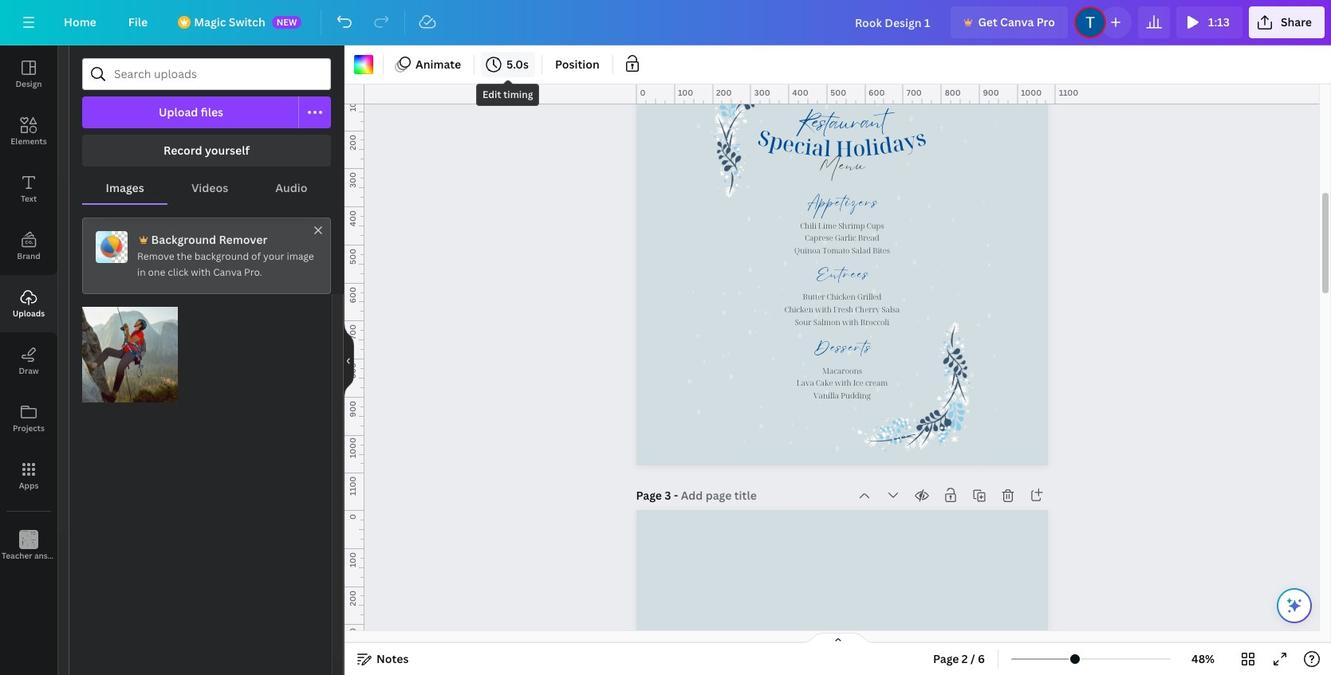 Task type: vqa. For each thing, say whether or not it's contained in the screenshot.
'Trash' link
no



Task type: describe. For each thing, give the bounding box(es) containing it.
file button
[[116, 6, 161, 38]]

1 vertical spatial 1000
[[347, 438, 358, 459]]

uploads button
[[0, 275, 57, 333]]

-
[[674, 488, 678, 503]]

magic switch
[[194, 14, 265, 30]]

remove the background of your image in one click with canva pro.
[[137, 250, 314, 279]]

h o l i d a y s
[[836, 122, 929, 163]]

1 horizontal spatial 1000
[[1021, 87, 1042, 98]]

page 3 -
[[636, 488, 681, 503]]

design button
[[0, 45, 57, 103]]

tomato
[[822, 245, 850, 256]]

1 vertical spatial 200
[[347, 134, 358, 150]]

projects
[[13, 423, 45, 434]]

caprese
[[805, 233, 833, 244]]

uploads
[[13, 308, 45, 319]]

garlic
[[835, 233, 856, 244]]

s inside h o l i d a y s
[[912, 122, 929, 153]]

of
[[251, 250, 261, 263]]

pudding
[[841, 391, 871, 401]]

get
[[979, 14, 998, 30]]

cream
[[865, 378, 888, 389]]

record yourself button
[[82, 135, 331, 167]]

appetizers
[[807, 202, 879, 220]]

record
[[164, 143, 202, 158]]

s
[[755, 122, 774, 154]]

home
[[64, 14, 96, 30]]

canva inside button
[[1001, 14, 1034, 30]]

main menu bar
[[0, 0, 1332, 45]]

0 horizontal spatial 1100
[[347, 477, 358, 497]]

canva inside remove the background of your image in one click with canva pro.
[[213, 266, 242, 279]]

l inside h o l i d a y s
[[864, 133, 874, 162]]

vanilla
[[814, 391, 839, 401]]

48%
[[1192, 652, 1215, 667]]

broccoli
[[860, 317, 889, 328]]

animate button
[[390, 52, 468, 77]]

entrees
[[816, 274, 870, 292]]

background
[[194, 250, 249, 263]]

brand button
[[0, 218, 57, 275]]

salad
[[852, 245, 871, 256]]

upload files
[[159, 105, 223, 120]]

files
[[201, 105, 223, 120]]

0 vertical spatial 300
[[755, 87, 770, 98]]

position
[[555, 57, 600, 72]]

elements
[[11, 136, 47, 147]]

p
[[767, 125, 786, 157]]

c
[[793, 130, 807, 161]]

2
[[962, 652, 968, 667]]

o
[[852, 133, 866, 163]]

6
[[978, 652, 985, 667]]

file
[[128, 14, 148, 30]]

chili lime shrimp cups caprese garlic bread quinoa tomato salad bites
[[794, 220, 890, 256]]

new
[[277, 16, 297, 28]]

page for page 3 -
[[636, 488, 662, 503]]

images button
[[82, 173, 168, 203]]

0 vertical spatial 200
[[717, 87, 732, 98]]

u
[[840, 122, 853, 150]]

salsa
[[882, 304, 900, 315]]

a for p
[[811, 133, 825, 162]]

a for o
[[889, 128, 907, 158]]

1 vertical spatial 0
[[347, 515, 358, 520]]

fresh
[[833, 304, 853, 315]]

u r a n t
[[840, 119, 891, 150]]

sour
[[795, 317, 812, 328]]

teacher
[[2, 551, 32, 562]]

one
[[148, 266, 165, 279]]

your
[[263, 250, 284, 263]]

cake
[[816, 378, 833, 389]]

0 vertical spatial chicken
[[827, 292, 856, 303]]

hide image
[[344, 322, 354, 399]]

timing
[[504, 88, 533, 101]]

1 horizontal spatial 1100
[[1060, 87, 1079, 98]]

no color image
[[354, 55, 373, 74]]

lava
[[796, 378, 814, 389]]

with up 'salmon'
[[815, 304, 832, 315]]

0 vertical spatial 800
[[945, 87, 961, 98]]

edit
[[483, 88, 501, 101]]

0 vertical spatial 700
[[907, 87, 922, 98]]

3
[[665, 488, 671, 503]]

macaroons
[[822, 366, 862, 376]]

audio button
[[252, 173, 331, 203]]

videos button
[[168, 173, 252, 203]]

remover
[[219, 232, 268, 247]]

entrees butter chicken grilled chicken with fresh cherry salsa sour salmon with broccoli
[[785, 274, 900, 328]]

canva assistant image
[[1285, 597, 1305, 616]]

h
[[836, 134, 853, 163]]

show pages image
[[800, 633, 876, 645]]

e
[[781, 128, 797, 159]]

share
[[1281, 14, 1313, 30]]

menu
[[819, 164, 866, 185]]

apps
[[19, 480, 39, 491]]

i inside h o l i d a y s
[[871, 132, 881, 161]]

page 2 / 6
[[934, 652, 985, 667]]

;
[[28, 552, 30, 563]]

grilled
[[857, 292, 882, 303]]

with down fresh
[[842, 317, 859, 328]]

2 vertical spatial 300
[[347, 629, 358, 645]]

0 vertical spatial 0
[[640, 87, 646, 98]]



Task type: locate. For each thing, give the bounding box(es) containing it.
notes
[[377, 652, 409, 667]]

0 vertical spatial 500
[[831, 87, 847, 98]]

0
[[640, 87, 646, 98], [347, 515, 358, 520]]

l right r
[[864, 133, 874, 162]]

5.0s
[[507, 57, 529, 72]]

bites
[[873, 245, 890, 256]]

Page title text field
[[681, 488, 759, 504]]

1 horizontal spatial 700
[[907, 87, 922, 98]]

1 horizontal spatial chicken
[[827, 292, 856, 303]]

group
[[82, 298, 178, 403]]

cups
[[867, 220, 884, 231]]

0 vertical spatial 1100
[[1060, 87, 1079, 98]]

2 horizontal spatial a
[[889, 128, 907, 158]]

1 vertical spatial 500
[[347, 249, 358, 265]]

r
[[852, 121, 863, 150]]

0 horizontal spatial canva
[[213, 266, 242, 279]]

salmon
[[813, 317, 840, 328]]

t
[[883, 119, 891, 147]]

500
[[831, 87, 847, 98], [347, 249, 358, 265]]

2 vertical spatial 200
[[347, 591, 358, 606]]

s left u
[[818, 121, 827, 150]]

1:13 button
[[1177, 6, 1243, 38]]

l inside s p e c i a l
[[824, 133, 832, 163]]

800
[[945, 87, 961, 98], [347, 363, 358, 379]]

l left h
[[824, 133, 832, 163]]

chicken up sour
[[785, 304, 813, 315]]

ice
[[853, 378, 863, 389]]

l
[[864, 133, 874, 162], [824, 133, 832, 163]]

500 right image
[[347, 249, 358, 265]]

chili
[[800, 220, 817, 231]]

page inside button
[[934, 652, 959, 667]]

1 horizontal spatial i
[[871, 132, 881, 161]]

switch
[[229, 14, 265, 30]]

1 horizontal spatial 900
[[983, 87, 1000, 98]]

i inside s p e c i a l
[[804, 132, 814, 161]]

0 vertical spatial 900
[[983, 87, 1000, 98]]

1 vertical spatial 700
[[347, 325, 358, 340]]

300 up s
[[755, 87, 770, 98]]

Search uploads search field
[[114, 59, 321, 89]]

s p e c i a l
[[755, 122, 832, 163]]

1 horizontal spatial 600
[[869, 87, 885, 98]]

in
[[137, 266, 146, 279]]

side panel tab list
[[0, 45, 81, 575]]

300 right audio
[[347, 173, 358, 188]]

shrimp
[[838, 220, 865, 231]]

0 vertical spatial canva
[[1001, 14, 1034, 30]]

1 horizontal spatial l
[[864, 133, 874, 162]]

1 vertical spatial page
[[934, 652, 959, 667]]

pro
[[1037, 14, 1056, 30]]

0 horizontal spatial s
[[818, 121, 827, 150]]

i right o
[[871, 132, 881, 161]]

48% button
[[1178, 647, 1230, 673]]

n
[[871, 119, 886, 149]]

600
[[869, 87, 885, 98], [347, 287, 358, 303]]

600 up the n
[[869, 87, 885, 98]]

page
[[636, 488, 662, 503], [934, 652, 959, 667]]

y
[[901, 125, 919, 156]]

upload files button
[[82, 97, 299, 128]]

the
[[177, 250, 192, 263]]

0 vertical spatial 600
[[869, 87, 885, 98]]

lime
[[818, 220, 837, 231]]

i right e
[[804, 132, 814, 161]]

1 vertical spatial canva
[[213, 266, 242, 279]]

1 vertical spatial 800
[[347, 363, 358, 379]]

yourself
[[205, 143, 250, 158]]

1 horizontal spatial a
[[861, 121, 874, 150]]

1 horizontal spatial 400
[[793, 87, 809, 98]]

elements button
[[0, 103, 57, 160]]

bread
[[858, 233, 879, 244]]

0 horizontal spatial 900
[[347, 401, 358, 418]]

600 up hide "image"
[[347, 287, 358, 303]]

image
[[287, 250, 314, 263]]

500 up u
[[831, 87, 847, 98]]

videos
[[191, 180, 228, 195]]

page for page 2 / 6
[[934, 652, 959, 667]]

record yourself
[[164, 143, 250, 158]]

900 down get
[[983, 87, 1000, 98]]

0 horizontal spatial 500
[[347, 249, 358, 265]]

1 horizontal spatial canva
[[1001, 14, 1034, 30]]

design
[[16, 78, 42, 89]]

edit timing
[[483, 88, 533, 101]]

with down macaroons at the bottom of page
[[835, 378, 851, 389]]

0 horizontal spatial 600
[[347, 287, 358, 303]]

1 horizontal spatial page
[[934, 652, 959, 667]]

700
[[907, 87, 922, 98], [347, 325, 358, 340]]

1 vertical spatial 600
[[347, 287, 358, 303]]

upload
[[159, 105, 198, 120]]

300 up notes button
[[347, 629, 358, 645]]

2 i from the left
[[871, 132, 881, 161]]

1:13
[[1209, 14, 1230, 30]]

1 horizontal spatial 0
[[640, 87, 646, 98]]

click
[[168, 266, 189, 279]]

quinoa
[[794, 245, 821, 256]]

get canva pro button
[[951, 6, 1068, 38]]

images
[[106, 180, 144, 195]]

text button
[[0, 160, 57, 218]]

get canva pro
[[979, 14, 1056, 30]]

animate
[[416, 57, 461, 72]]

with inside 'desserts macaroons lava cake with ice cream vanilla pudding'
[[835, 378, 851, 389]]

draw
[[19, 365, 39, 377]]

900 down hide "image"
[[347, 401, 358, 418]]

canva down background at top
[[213, 266, 242, 279]]

Design title text field
[[843, 6, 945, 38]]

0 horizontal spatial 1000
[[347, 438, 358, 459]]

0 horizontal spatial 700
[[347, 325, 358, 340]]

0 horizontal spatial chicken
[[785, 304, 813, 315]]

0 vertical spatial page
[[636, 488, 662, 503]]

home link
[[51, 6, 109, 38]]

0 vertical spatial 400
[[793, 87, 809, 98]]

with right click
[[191, 266, 211, 279]]

with inside remove the background of your image in one click with canva pro.
[[191, 266, 211, 279]]

background
[[151, 232, 216, 247]]

1 horizontal spatial 500
[[831, 87, 847, 98]]

0 horizontal spatial l
[[824, 133, 832, 163]]

text
[[21, 193, 37, 204]]

a inside u r a n t
[[861, 121, 874, 150]]

a inside s p e c i a l
[[811, 133, 825, 162]]

answer
[[34, 551, 62, 562]]

1 vertical spatial chicken
[[785, 304, 813, 315]]

a
[[861, 121, 874, 150], [889, 128, 907, 158], [811, 133, 825, 162]]

d
[[877, 130, 894, 161]]

0 horizontal spatial 0
[[347, 515, 358, 520]]

a inside h o l i d a y s
[[889, 128, 907, 158]]

5.0s button
[[481, 52, 535, 77]]

/
[[971, 652, 976, 667]]

apps button
[[0, 448, 57, 505]]

pro.
[[244, 266, 262, 279]]

0 horizontal spatial a
[[811, 133, 825, 162]]

chicken up fresh
[[827, 292, 856, 303]]

page left 3
[[636, 488, 662, 503]]

s right t
[[912, 122, 929, 153]]

0 horizontal spatial page
[[636, 488, 662, 503]]

200
[[717, 87, 732, 98], [347, 134, 358, 150], [347, 591, 358, 606]]

1 horizontal spatial s
[[912, 122, 929, 153]]

canva left pro
[[1001, 14, 1034, 30]]

0 vertical spatial 1000
[[1021, 87, 1042, 98]]

magic
[[194, 14, 226, 30]]

page left 2
[[934, 652, 959, 667]]

1000
[[1021, 87, 1042, 98], [347, 438, 358, 459]]

1 i from the left
[[804, 132, 814, 161]]

0 horizontal spatial 800
[[347, 363, 358, 379]]

1 vertical spatial 400
[[347, 211, 358, 227]]

1 vertical spatial 900
[[347, 401, 358, 418]]

desserts
[[814, 347, 872, 366]]

page 2 / 6 button
[[927, 647, 992, 673]]

remove
[[137, 250, 174, 263]]

0 horizontal spatial i
[[804, 132, 814, 161]]

1 vertical spatial 300
[[347, 173, 358, 188]]

position button
[[549, 52, 606, 77]]

background remover
[[151, 232, 268, 247]]

1 horizontal spatial 800
[[945, 87, 961, 98]]

share button
[[1249, 6, 1325, 38]]

0 horizontal spatial 400
[[347, 211, 358, 227]]

chicken
[[827, 292, 856, 303], [785, 304, 813, 315]]

1 vertical spatial 1100
[[347, 477, 358, 497]]



